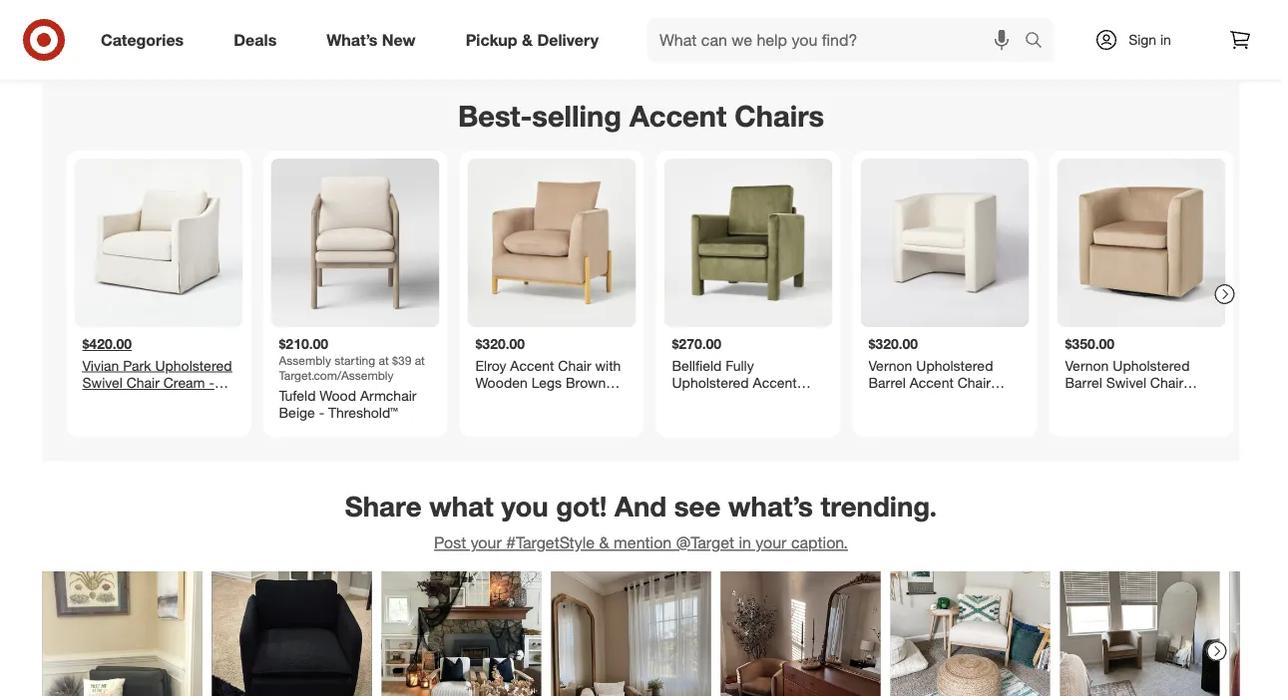 Task type: locate. For each thing, give the bounding box(es) containing it.
0 horizontal spatial at
[[379, 353, 389, 368]]

selling
[[532, 99, 621, 134]]

vivian park upholstered swivel chair cream - threshold™ designed with studio mcgee image
[[74, 159, 243, 327]]

1 horizontal spatial your
[[756, 533, 787, 553]]

user image by @itslanejo image
[[890, 572, 1050, 696]]

0 horizontal spatial $320.00
[[475, 335, 525, 353]]

$320.00 link
[[467, 159, 636, 429], [861, 159, 1029, 429]]

categories
[[101, 30, 184, 49]]

in
[[1160, 31, 1171, 48], [739, 533, 751, 553]]

1 $320.00 link from the left
[[467, 159, 636, 429]]

&
[[522, 30, 533, 49], [599, 533, 609, 553]]

user image by @inloveonorchard image
[[551, 572, 711, 696]]

user image by @alyssajaclynhome image
[[721, 572, 880, 696]]

chairs for armless chairs
[[546, 40, 586, 57]]

1 horizontal spatial at
[[415, 353, 425, 368]]

1 $320.00 from the left
[[475, 335, 525, 353]]

user image by @adendyut image
[[42, 572, 202, 696]]

0 horizontal spatial your
[[471, 533, 502, 553]]

search button
[[1016, 18, 1064, 66]]

deals
[[234, 30, 277, 49]]

user image by @flowers.and.prosecco image
[[1230, 572, 1282, 696]]

caption.
[[791, 533, 848, 553]]

@target
[[676, 533, 734, 553]]

$350.00 link
[[1057, 159, 1226, 429]]

0 horizontal spatial in
[[739, 533, 751, 553]]

1 horizontal spatial &
[[599, 533, 609, 553]]

your down what's at the right of page
[[756, 533, 787, 553]]

carousel region
[[42, 83, 1240, 477]]

pickup & delivery
[[466, 30, 599, 49]]

wood
[[320, 387, 356, 404]]

arm chairs
[[300, 40, 370, 57]]

elroy accent chair with wooden legs brown velvet - threshold™ designed with studio mcgee image
[[467, 159, 636, 327]]

beige
[[279, 404, 315, 422]]

1 vertical spatial in
[[739, 533, 751, 553]]

chairs
[[330, 40, 370, 57], [546, 40, 586, 57], [745, 40, 785, 57], [890, 40, 930, 57], [735, 99, 824, 134]]

-
[[319, 404, 324, 422]]

sign
[[1129, 31, 1156, 48]]

chairs for arm chairs
[[330, 40, 370, 57]]

search
[[1016, 32, 1064, 51]]

swivel chairs link
[[641, 0, 845, 59]]

at left $39
[[379, 353, 389, 368]]

what's
[[728, 490, 813, 523]]

accent
[[629, 99, 726, 134]]

$210.00
[[279, 335, 328, 353]]

What can we help you find? suggestions appear below search field
[[648, 18, 1030, 62]]

at
[[379, 353, 389, 368], [415, 353, 425, 368]]

your right post
[[471, 533, 502, 553]]

new
[[382, 30, 416, 49]]

swivel chairs
[[701, 40, 785, 57]]

pickup & delivery link
[[449, 18, 624, 62]]

vernon upholstered barrel accent chair natural linen - threshold™ designed with studio mcgee image
[[861, 159, 1029, 327]]

$320.00
[[475, 335, 525, 353], [869, 335, 918, 353]]

$350.00
[[1065, 335, 1115, 353]]

categories link
[[84, 18, 209, 62]]

in right @target
[[739, 533, 751, 553]]

in right sign
[[1160, 31, 1171, 48]]

your
[[471, 533, 502, 553], [756, 533, 787, 553]]

what's new link
[[310, 18, 441, 62]]

0 vertical spatial &
[[522, 30, 533, 49]]

1 vertical spatial &
[[599, 533, 609, 553]]

1 horizontal spatial $320.00 link
[[861, 159, 1029, 429]]

$420.00
[[82, 335, 132, 353]]

at right $39
[[415, 353, 425, 368]]

you
[[501, 490, 548, 523]]

got!
[[556, 490, 607, 523]]

1 horizontal spatial in
[[1160, 31, 1171, 48]]

2 $320.00 from the left
[[869, 335, 918, 353]]

1 horizontal spatial $320.00
[[869, 335, 918, 353]]

#targetstyle
[[506, 533, 595, 553]]

0 horizontal spatial $320.00 link
[[467, 159, 636, 429]]

1 your from the left
[[471, 533, 502, 553]]

$39
[[392, 353, 411, 368]]

2 at from the left
[[415, 353, 425, 368]]

$210.00 assembly starting at $39 at target.com/assembly tufeld wood armchair beige - threshold™
[[279, 335, 425, 422]]



Task type: describe. For each thing, give the bounding box(es) containing it.
chairs for swivel chairs
[[745, 40, 785, 57]]

share what you got! and see what's trending. post your #targetstyle & mention @target in your caption.
[[345, 490, 937, 553]]

2 your from the left
[[756, 533, 787, 553]]

in inside "share what you got! and see what's trending. post your #targetstyle & mention @target in your caption."
[[739, 533, 751, 553]]

& inside "share what you got! and see what's trending. post your #targetstyle & mention @target in your caption."
[[599, 533, 609, 553]]

best-selling accent chairs
[[458, 99, 824, 134]]

mention
[[614, 533, 672, 553]]

user image by @lifewrenarae image
[[1060, 572, 1220, 696]]

$270.00
[[672, 335, 722, 353]]

$320.00 for the vernon upholstered barrel accent chair natural linen - threshold™ designed with studio mcgee image at the top
[[869, 335, 918, 353]]

2 $320.00 link from the left
[[861, 159, 1029, 429]]

tufeld wood armchair beige - threshold™ image
[[271, 159, 439, 327]]

arm chairs link
[[233, 0, 437, 59]]

armless chairs link
[[437, 0, 641, 59]]

user image by @rokthehome image
[[382, 572, 541, 696]]

target.com/assembly
[[279, 368, 394, 383]]

starting
[[335, 353, 375, 368]]

$320.00 for elroy accent chair with wooden legs brown velvet - threshold™ designed with studio mcgee image
[[475, 335, 525, 353]]

armchair
[[360, 387, 416, 404]]

chairs under $200
[[890, 40, 1004, 57]]

trending.
[[821, 490, 937, 523]]

1 at from the left
[[379, 353, 389, 368]]

delivery
[[537, 30, 599, 49]]

and
[[615, 490, 667, 523]]

bellfield fully upholstered accent chair olive green velvet (fa) - threshold™ designed with studio mcgee image
[[664, 159, 833, 327]]

best-
[[458, 99, 532, 134]]

threshold™
[[328, 404, 398, 422]]

$270.00 link
[[664, 159, 833, 429]]

share
[[345, 490, 422, 523]]

swivel
[[701, 40, 741, 57]]

arm
[[300, 40, 326, 57]]

sign in link
[[1078, 18, 1202, 62]]

under
[[934, 40, 970, 57]]

$420.00 link
[[74, 159, 243, 429]]

assembly
[[279, 353, 331, 368]]

vernon upholstered barrel swivel chair light brown velvet - threshold™ designed with studio mcgee image
[[1057, 159, 1226, 327]]

see
[[674, 490, 721, 523]]

armless chairs
[[492, 40, 586, 57]]

sign in
[[1129, 31, 1171, 48]]

tufeld
[[279, 387, 316, 404]]

what's
[[326, 30, 378, 49]]

deals link
[[217, 18, 302, 62]]

what
[[429, 490, 494, 523]]

0 horizontal spatial &
[[522, 30, 533, 49]]

post your #targetstyle & mention @target in your caption. link
[[434, 533, 848, 553]]

user image by @janib2191 image
[[212, 572, 372, 696]]

$200
[[974, 40, 1004, 57]]

0 vertical spatial in
[[1160, 31, 1171, 48]]

chairs inside carousel region
[[735, 99, 824, 134]]

pickup
[[466, 30, 517, 49]]

armless
[[492, 40, 542, 57]]

what's new
[[326, 30, 416, 49]]

chairs under $200 link
[[845, 0, 1049, 59]]

post
[[434, 533, 466, 553]]



Task type: vqa. For each thing, say whether or not it's contained in the screenshot.
THE IN in the Share what you got! And see what's trending. Post your #TargetStyle & mention @Target in your caption.
yes



